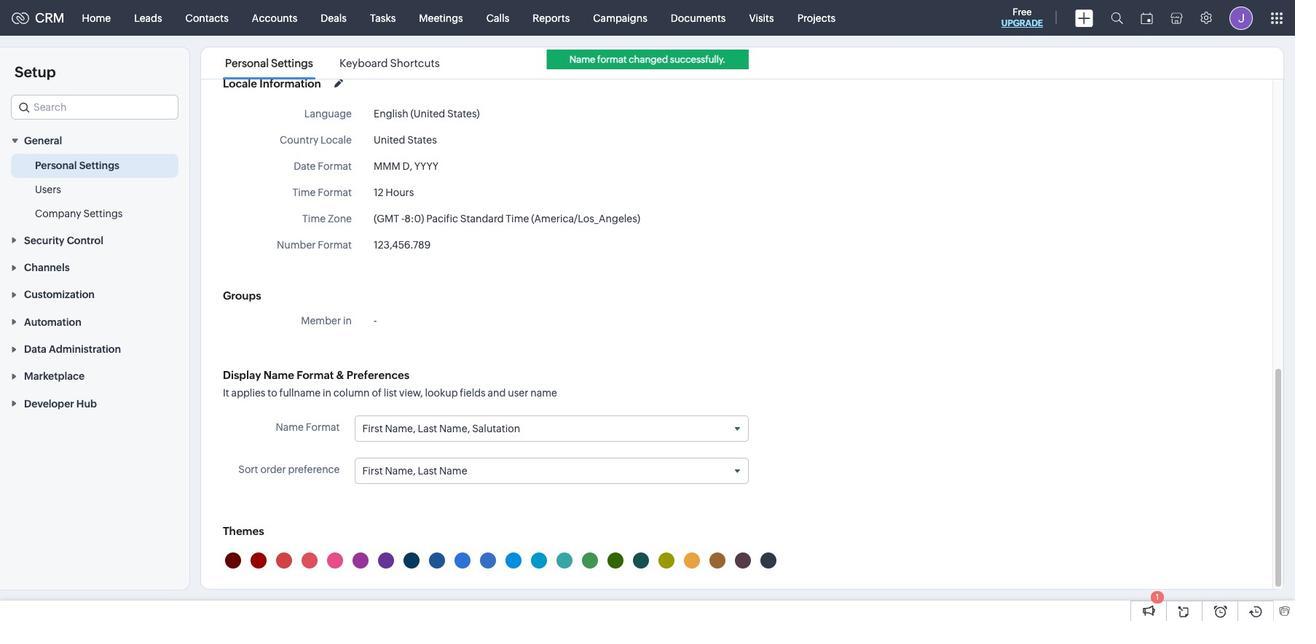 Task type: vqa. For each thing, say whether or not it's contained in the screenshot.
My Cancelled Meetings's MY
no



Task type: describe. For each thing, give the bounding box(es) containing it.
calendar image
[[1141, 12, 1154, 24]]

customization button
[[0, 281, 190, 308]]

number format
[[277, 239, 352, 251]]

name down fullname
[[276, 421, 304, 433]]

customization
[[24, 289, 95, 301]]

profile element
[[1222, 0, 1262, 35]]

user
[[508, 387, 529, 399]]

users
[[35, 184, 61, 196]]

projects
[[798, 12, 836, 24]]

meetings
[[419, 12, 463, 24]]

2 vertical spatial settings
[[83, 208, 123, 220]]

date
[[294, 160, 316, 172]]

fullname
[[280, 387, 321, 399]]

company
[[35, 208, 81, 220]]

profile image
[[1230, 6, 1254, 30]]

format inside display name format & preferences it applies to fullname in column of list view, lookup fields and user name
[[297, 369, 334, 381]]

visits link
[[738, 0, 786, 35]]

locale information
[[223, 77, 321, 89]]

developer hub
[[24, 398, 97, 409]]

mmm
[[374, 160, 401, 172]]

company settings
[[35, 208, 123, 220]]

0 horizontal spatial -
[[374, 315, 377, 327]]

list
[[384, 387, 397, 399]]

data
[[24, 343, 47, 355]]

format for time
[[318, 187, 352, 198]]

date format
[[294, 160, 352, 172]]

1 horizontal spatial personal
[[225, 57, 269, 69]]

personal settings link for users 'link'
[[35, 158, 120, 173]]

united states
[[374, 134, 437, 146]]

column
[[334, 387, 370, 399]]

in inside display name format & preferences it applies to fullname in column of list view, lookup fields and user name
[[323, 387, 332, 399]]

general
[[24, 135, 62, 147]]

personal settings link for keyboard shortcuts link
[[223, 57, 316, 69]]

leads
[[134, 12, 162, 24]]

automation
[[24, 316, 81, 328]]

fields
[[460, 387, 486, 399]]

name format changed successfully.
[[570, 54, 726, 65]]

and
[[488, 387, 506, 399]]

list containing personal settings
[[212, 47, 453, 79]]

information
[[260, 77, 321, 89]]

first name, last name, salutation
[[363, 423, 521, 434]]

setup
[[15, 63, 56, 80]]

(gmt -8:0) pacific standard time (america/los_angeles)
[[374, 213, 641, 225]]

free
[[1013, 7, 1033, 17]]

to
[[268, 387, 278, 399]]

keyboard shortcuts
[[340, 57, 440, 69]]

sort order preference
[[238, 464, 340, 475]]

free upgrade
[[1002, 7, 1044, 28]]

marketplace button
[[0, 362, 190, 390]]

states)
[[448, 108, 480, 120]]

country locale
[[280, 134, 352, 146]]

home
[[82, 12, 111, 24]]

campaigns link
[[582, 0, 660, 35]]

first name, last name
[[363, 465, 468, 477]]

preference
[[288, 464, 340, 475]]

developer
[[24, 398, 74, 409]]

deals link
[[309, 0, 359, 35]]

crm link
[[12, 10, 65, 26]]

last for name
[[418, 465, 437, 477]]

crm
[[35, 10, 65, 26]]

123,456.789
[[374, 239, 431, 251]]

security
[[24, 234, 65, 246]]

data administration
[[24, 343, 121, 355]]

upgrade
[[1002, 18, 1044, 28]]

format for date
[[318, 160, 352, 172]]

security control
[[24, 234, 103, 246]]

number
[[277, 239, 316, 251]]

time zone
[[303, 213, 352, 225]]

control
[[67, 234, 103, 246]]

create menu image
[[1076, 9, 1094, 27]]

name left format at the left top
[[570, 54, 596, 65]]

marketplace
[[24, 371, 85, 382]]

contacts link
[[174, 0, 240, 35]]

yyyy
[[415, 160, 439, 172]]

1 vertical spatial settings
[[79, 160, 120, 172]]

d,
[[403, 160, 413, 172]]

changed
[[629, 54, 668, 65]]

shortcuts
[[390, 57, 440, 69]]

(gmt
[[374, 213, 400, 225]]

time right standard
[[506, 213, 529, 225]]

documents link
[[660, 0, 738, 35]]

name
[[531, 387, 558, 399]]

12 hours
[[374, 187, 414, 198]]

search element
[[1103, 0, 1133, 36]]

time for time zone
[[303, 213, 326, 225]]



Task type: locate. For each thing, give the bounding box(es) containing it.
name, inside field
[[385, 465, 416, 477]]

None field
[[11, 95, 179, 120]]

time format
[[293, 187, 352, 198]]

calls link
[[475, 0, 521, 35]]

in left column
[[323, 387, 332, 399]]

settings down the general dropdown button
[[79, 160, 120, 172]]

first right preference
[[363, 465, 383, 477]]

format up fullname
[[297, 369, 334, 381]]

personal settings up the locale information
[[225, 57, 313, 69]]

1 vertical spatial in
[[323, 387, 332, 399]]

0 horizontal spatial in
[[323, 387, 332, 399]]

english
[[374, 108, 409, 120]]

salutation
[[472, 423, 521, 434]]

mmm d, yyyy
[[374, 160, 439, 172]]

channels button
[[0, 253, 190, 281]]

1 vertical spatial personal settings link
[[35, 158, 120, 173]]

0 vertical spatial personal settings link
[[223, 57, 316, 69]]

view,
[[400, 387, 423, 399]]

create menu element
[[1067, 0, 1103, 35]]

data administration button
[[0, 335, 190, 362]]

successfully.
[[670, 54, 726, 65]]

personal settings down the general dropdown button
[[35, 160, 120, 172]]

personal settings inside general region
[[35, 160, 120, 172]]

Search text field
[[12, 95, 178, 119]]

hours
[[386, 187, 414, 198]]

users link
[[35, 182, 61, 197]]

country
[[280, 134, 319, 146]]

pacific
[[427, 213, 459, 225]]

first for first name, last name, salutation
[[363, 423, 383, 434]]

1 last from the top
[[418, 423, 437, 434]]

2 first from the top
[[363, 465, 383, 477]]

logo image
[[12, 12, 29, 24]]

format for name
[[306, 421, 340, 433]]

personal settings link inside general region
[[35, 158, 120, 173]]

in right member
[[343, 315, 352, 327]]

format for number
[[318, 239, 352, 251]]

name down first name, last name, salutation
[[440, 465, 468, 477]]

0 horizontal spatial personal settings link
[[35, 158, 120, 173]]

1 first from the top
[[363, 423, 383, 434]]

1 horizontal spatial -
[[402, 213, 405, 225]]

1 vertical spatial personal
[[35, 160, 77, 172]]

personal up the locale information
[[225, 57, 269, 69]]

last for name,
[[418, 423, 437, 434]]

standard
[[461, 213, 504, 225]]

locale left information
[[223, 77, 257, 89]]

visits
[[750, 12, 775, 24]]

name, for first name, last name, salutation
[[385, 423, 416, 434]]

states
[[408, 134, 437, 146]]

8:0)
[[405, 213, 424, 225]]

zone
[[328, 213, 352, 225]]

automation button
[[0, 308, 190, 335]]

0 vertical spatial first
[[363, 423, 383, 434]]

0 vertical spatial in
[[343, 315, 352, 327]]

12
[[374, 187, 384, 198]]

member in
[[301, 315, 352, 327]]

documents
[[671, 12, 726, 24]]

name, down lookup
[[440, 423, 470, 434]]

name up the "to"
[[264, 369, 294, 381]]

themes
[[223, 525, 264, 537]]

locale down the language
[[321, 134, 352, 146]]

format up time format
[[318, 160, 352, 172]]

home link
[[70, 0, 123, 35]]

time down date
[[293, 187, 316, 198]]

2 last from the top
[[418, 465, 437, 477]]

format
[[598, 54, 627, 65]]

0 vertical spatial -
[[402, 213, 405, 225]]

language
[[305, 108, 352, 120]]

keyboard shortcuts link
[[337, 57, 442, 69]]

0 horizontal spatial personal settings
[[35, 160, 120, 172]]

personal up users 'link'
[[35, 160, 77, 172]]

0 vertical spatial personal
[[225, 57, 269, 69]]

meetings link
[[408, 0, 475, 35]]

campaigns
[[594, 12, 648, 24]]

time for time format
[[293, 187, 316, 198]]

first down the of
[[363, 423, 383, 434]]

1 horizontal spatial in
[[343, 315, 352, 327]]

name inside field
[[440, 465, 468, 477]]

leads link
[[123, 0, 174, 35]]

name inside display name format & preferences it applies to fullname in column of list view, lookup fields and user name
[[264, 369, 294, 381]]

- right member in
[[374, 315, 377, 327]]

0 vertical spatial locale
[[223, 77, 257, 89]]

deals
[[321, 12, 347, 24]]

settings up security control dropdown button
[[83, 208, 123, 220]]

general region
[[0, 154, 190, 226]]

personal settings
[[225, 57, 313, 69], [35, 160, 120, 172]]

reports link
[[521, 0, 582, 35]]

First Name, Last Name, Salutation field
[[355, 416, 749, 441]]

personal settings link inside list
[[223, 57, 316, 69]]

calls
[[487, 12, 510, 24]]

first inside "field"
[[363, 423, 383, 434]]

preferences
[[347, 369, 410, 381]]

accounts
[[252, 12, 298, 24]]

search image
[[1112, 12, 1124, 24]]

settings up information
[[271, 57, 313, 69]]

last inside field
[[418, 465, 437, 477]]

company settings link
[[35, 207, 123, 221]]

security control button
[[0, 226, 190, 253]]

0 vertical spatial personal settings
[[225, 57, 313, 69]]

name, down first name, last name, salutation
[[385, 465, 416, 477]]

1 vertical spatial -
[[374, 315, 377, 327]]

1 vertical spatial last
[[418, 465, 437, 477]]

First Name, Last Name field
[[355, 459, 749, 484]]

hub
[[76, 398, 97, 409]]

1 vertical spatial personal settings
[[35, 160, 120, 172]]

applies
[[232, 387, 266, 399]]

1 vertical spatial first
[[363, 465, 383, 477]]

format up zone
[[318, 187, 352, 198]]

first for first name, last name
[[363, 465, 383, 477]]

order
[[260, 464, 286, 475]]

1 horizontal spatial personal settings
[[225, 57, 313, 69]]

display
[[223, 369, 261, 381]]

name, down list
[[385, 423, 416, 434]]

member
[[301, 315, 341, 327]]

- right (gmt
[[402, 213, 405, 225]]

last inside "field"
[[418, 423, 437, 434]]

1
[[1157, 593, 1160, 601]]

contacts
[[186, 12, 229, 24]]

personal settings link down the general dropdown button
[[35, 158, 120, 173]]

last down lookup
[[418, 423, 437, 434]]

first inside field
[[363, 465, 383, 477]]

name,
[[385, 423, 416, 434], [440, 423, 470, 434], [385, 465, 416, 477]]

developer hub button
[[0, 390, 190, 417]]

projects link
[[786, 0, 848, 35]]

0 horizontal spatial personal
[[35, 160, 77, 172]]

accounts link
[[240, 0, 309, 35]]

personal settings link up the locale information
[[223, 57, 316, 69]]

it
[[223, 387, 229, 399]]

1 vertical spatial locale
[[321, 134, 352, 146]]

last down first name, last name, salutation
[[418, 465, 437, 477]]

0 vertical spatial settings
[[271, 57, 313, 69]]

list
[[212, 47, 453, 79]]

keyboard
[[340, 57, 388, 69]]

1 horizontal spatial locale
[[321, 134, 352, 146]]

reports
[[533, 12, 570, 24]]

format down zone
[[318, 239, 352, 251]]

name, for first name, last name
[[385, 465, 416, 477]]

1 horizontal spatial personal settings link
[[223, 57, 316, 69]]

lookup
[[425, 387, 458, 399]]

personal settings inside list
[[225, 57, 313, 69]]

display name format & preferences it applies to fullname in column of list view, lookup fields and user name
[[223, 369, 558, 399]]

first
[[363, 423, 383, 434], [363, 465, 383, 477]]

personal inside general region
[[35, 160, 77, 172]]

0 horizontal spatial locale
[[223, 77, 257, 89]]

administration
[[49, 343, 121, 355]]

time left zone
[[303, 213, 326, 225]]

tasks link
[[359, 0, 408, 35]]

(united
[[411, 108, 445, 120]]

in
[[343, 315, 352, 327], [323, 387, 332, 399]]

0 vertical spatial last
[[418, 423, 437, 434]]

personal settings link
[[223, 57, 316, 69], [35, 158, 120, 173]]

format down fullname
[[306, 421, 340, 433]]

-
[[402, 213, 405, 225], [374, 315, 377, 327]]



